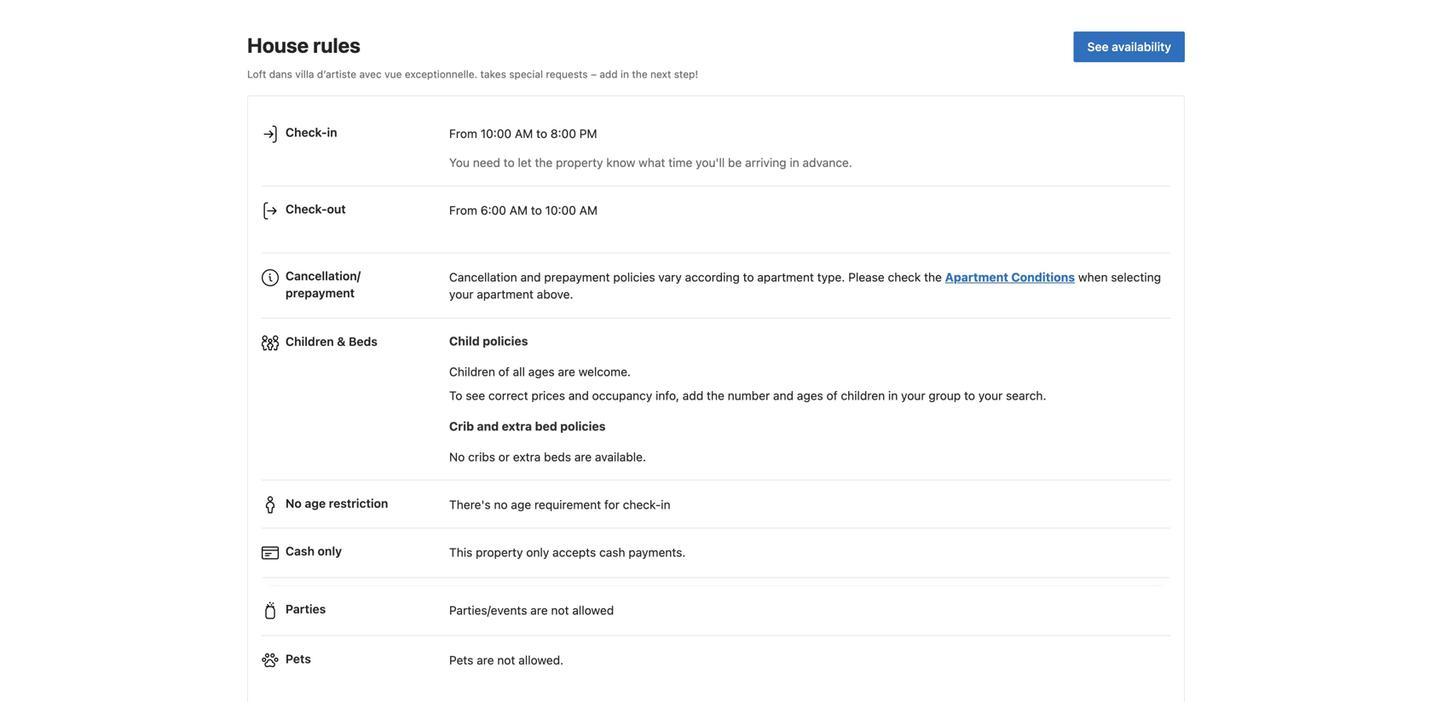 Task type: locate. For each thing, give the bounding box(es) containing it.
check- down villa
[[286, 125, 327, 139]]

from left 6:00 am on the left of the page
[[449, 204, 477, 218]]

your down cancellation
[[449, 287, 474, 301]]

for
[[604, 498, 620, 512]]

are right beds
[[574, 450, 592, 464]]

to right 6:00 am on the left of the page
[[531, 204, 542, 218]]

prepayment inside cancellation/ prepayment
[[286, 286, 355, 300]]

0 vertical spatial ages
[[528, 365, 555, 379]]

children
[[841, 389, 885, 403]]

ages
[[528, 365, 555, 379], [797, 389, 823, 403]]

1 horizontal spatial no
[[449, 450, 465, 464]]

pets down parties/events
[[449, 653, 473, 667]]

1 horizontal spatial children
[[449, 365, 495, 379]]

2 horizontal spatial your
[[978, 389, 1003, 403]]

2 horizontal spatial policies
[[613, 270, 655, 284]]

no
[[449, 450, 465, 464], [286, 497, 302, 511]]

step!
[[674, 68, 698, 80]]

payments.
[[629, 546, 686, 560]]

10:00 am right 6:00 am on the left of the page
[[545, 204, 598, 218]]

to for 8:00 pm
[[536, 127, 547, 141]]

1 horizontal spatial 10:00 am
[[545, 204, 598, 218]]

policies up all on the left bottom of the page
[[483, 334, 528, 348]]

check-
[[286, 125, 327, 139], [286, 202, 327, 216]]

0 horizontal spatial pets
[[286, 652, 311, 666]]

of left all on the left bottom of the page
[[498, 365, 510, 379]]

1 horizontal spatial pets
[[449, 653, 473, 667]]

extra
[[502, 419, 532, 433], [513, 450, 541, 464]]

house
[[247, 33, 309, 57]]

1 vertical spatial extra
[[513, 450, 541, 464]]

to right group
[[964, 389, 975, 403]]

add right –
[[600, 68, 618, 80]]

to see correct prices and occupancy info, add the number and ages of children in your group to your search.
[[449, 389, 1046, 403]]

0 horizontal spatial policies
[[483, 334, 528, 348]]

welcome.
[[579, 365, 631, 379]]

add right info,
[[683, 389, 703, 403]]

in
[[621, 68, 629, 80], [327, 125, 337, 139], [790, 156, 799, 170], [888, 389, 898, 403], [661, 498, 671, 512]]

to left let
[[504, 156, 515, 170]]

0 horizontal spatial of
[[498, 365, 510, 379]]

from for from 10:00 am to 8:00 pm
[[449, 127, 477, 141]]

1 vertical spatial add
[[683, 389, 703, 403]]

no up cash
[[286, 497, 302, 511]]

1 check- from the top
[[286, 125, 327, 139]]

of left the children
[[827, 389, 838, 403]]

are down parties/events
[[477, 653, 494, 667]]

cribs
[[468, 450, 495, 464]]

prepayment down cancellation/
[[286, 286, 355, 300]]

2 from from the top
[[449, 204, 477, 218]]

1 vertical spatial no
[[286, 497, 302, 511]]

of
[[498, 365, 510, 379], [827, 389, 838, 403]]

1 vertical spatial not
[[497, 653, 515, 667]]

there's no age requirement for check-in
[[449, 498, 671, 512]]

check- for out
[[286, 202, 327, 216]]

check- up cancellation/
[[286, 202, 327, 216]]

search.
[[1006, 389, 1046, 403]]

pets down parties
[[286, 652, 311, 666]]

and right prices
[[568, 389, 589, 403]]

your left search.
[[978, 389, 1003, 403]]

0 vertical spatial check-
[[286, 125, 327, 139]]

to for 10:00 am
[[531, 204, 542, 218]]

see
[[1087, 39, 1109, 54]]

available.
[[595, 450, 646, 464]]

1 vertical spatial property
[[476, 546, 523, 560]]

10:00 am
[[481, 127, 533, 141], [545, 204, 598, 218]]

8:00 pm
[[551, 127, 597, 141]]

0 horizontal spatial only
[[318, 544, 342, 558]]

1 vertical spatial children
[[449, 365, 495, 379]]

this property only accepts cash payments.
[[449, 546, 686, 560]]

1 vertical spatial prepayment
[[286, 286, 355, 300]]

0 vertical spatial 10:00 am
[[481, 127, 533, 141]]

extra left bed
[[502, 419, 532, 433]]

know
[[606, 156, 635, 170]]

0 horizontal spatial your
[[449, 287, 474, 301]]

1 from from the top
[[449, 127, 477, 141]]

the left next
[[632, 68, 648, 80]]

1 horizontal spatial property
[[556, 156, 603, 170]]

no cribs or extra beds are available.
[[449, 450, 646, 464]]

arriving
[[745, 156, 786, 170]]

1 horizontal spatial ages
[[797, 389, 823, 403]]

policies left vary at the top of the page
[[613, 270, 655, 284]]

pets for pets are not allowed.
[[449, 653, 473, 667]]

rules
[[313, 33, 360, 57]]

1 horizontal spatial of
[[827, 389, 838, 403]]

age
[[305, 497, 326, 511], [511, 498, 531, 512]]

1 horizontal spatial prepayment
[[544, 270, 610, 284]]

your left group
[[901, 389, 925, 403]]

from 10:00 am to 8:00 pm
[[449, 127, 597, 141]]

age left restriction
[[305, 497, 326, 511]]

1 vertical spatial apartment
[[477, 287, 534, 301]]

not left allowed.
[[497, 653, 515, 667]]

0 horizontal spatial prepayment
[[286, 286, 355, 300]]

1 vertical spatial check-
[[286, 202, 327, 216]]

0 horizontal spatial children
[[286, 334, 334, 348]]

2 vertical spatial policies
[[560, 419, 606, 433]]

check-
[[623, 498, 661, 512]]

only left accepts
[[526, 546, 549, 560]]

the
[[632, 68, 648, 80], [535, 156, 553, 170], [924, 270, 942, 284], [707, 389, 724, 403]]

are up prices
[[558, 365, 575, 379]]

not left allowed
[[551, 603, 569, 618]]

what
[[639, 156, 665, 170]]

next
[[650, 68, 671, 80]]

group
[[929, 389, 961, 403]]

apartment inside when selecting your apartment above.
[[477, 287, 534, 301]]

there's
[[449, 498, 491, 512]]

0 vertical spatial children
[[286, 334, 334, 348]]

extra right or on the bottom
[[513, 450, 541, 464]]

0 horizontal spatial not
[[497, 653, 515, 667]]

in down d'artiste
[[327, 125, 337, 139]]

are
[[558, 365, 575, 379], [574, 450, 592, 464], [530, 603, 548, 618], [477, 653, 494, 667]]

1 horizontal spatial policies
[[560, 419, 606, 433]]

children up see
[[449, 365, 495, 379]]

prepayment up "above."
[[544, 270, 610, 284]]

2 check- from the top
[[286, 202, 327, 216]]

or
[[498, 450, 510, 464]]

to left 8:00 pm
[[536, 127, 547, 141]]

1 horizontal spatial not
[[551, 603, 569, 618]]

0 vertical spatial property
[[556, 156, 603, 170]]

accepts
[[552, 546, 596, 560]]

from for from 6:00 am to 10:00 am
[[449, 204, 477, 218]]

policies right bed
[[560, 419, 606, 433]]

from up you
[[449, 127, 477, 141]]

1 vertical spatial of
[[827, 389, 838, 403]]

0 horizontal spatial add
[[600, 68, 618, 80]]

pets
[[286, 652, 311, 666], [449, 653, 473, 667]]

children for children of all ages are welcome.
[[449, 365, 495, 379]]

check-in
[[286, 125, 337, 139]]

–
[[591, 68, 597, 80]]

apartment left type.
[[757, 270, 814, 284]]

exceptionnelle.
[[405, 68, 478, 80]]

dans
[[269, 68, 292, 80]]

children
[[286, 334, 334, 348], [449, 365, 495, 379]]

only
[[318, 544, 342, 558], [526, 546, 549, 560]]

to
[[449, 389, 462, 403]]

the left number
[[707, 389, 724, 403]]

10:00 am up let
[[481, 127, 533, 141]]

you
[[449, 156, 470, 170]]

age right no
[[511, 498, 531, 512]]

property right this
[[476, 546, 523, 560]]

1 vertical spatial ages
[[797, 389, 823, 403]]

parties
[[286, 602, 326, 616]]

allowed
[[572, 603, 614, 618]]

ages left the children
[[797, 389, 823, 403]]

0 horizontal spatial ages
[[528, 365, 555, 379]]

in right the children
[[888, 389, 898, 403]]

add
[[600, 68, 618, 80], [683, 389, 703, 403]]

please
[[848, 270, 885, 284]]

conditions
[[1011, 270, 1075, 284]]

only right cash
[[318, 544, 342, 558]]

0 horizontal spatial apartment
[[477, 287, 534, 301]]

1 horizontal spatial add
[[683, 389, 703, 403]]

0 vertical spatial no
[[449, 450, 465, 464]]

0 horizontal spatial 10:00 am
[[481, 127, 533, 141]]

type.
[[817, 270, 845, 284]]

out
[[327, 202, 346, 216]]

no left cribs
[[449, 450, 465, 464]]

children left & on the top left of the page
[[286, 334, 334, 348]]

from
[[449, 127, 477, 141], [449, 204, 477, 218]]

0 horizontal spatial no
[[286, 497, 302, 511]]

0 vertical spatial not
[[551, 603, 569, 618]]

beds
[[349, 334, 378, 348]]

0 vertical spatial apartment
[[757, 270, 814, 284]]

1 vertical spatial 10:00 am
[[545, 204, 598, 218]]

to
[[536, 127, 547, 141], [504, 156, 515, 170], [531, 204, 542, 218], [743, 270, 754, 284], [964, 389, 975, 403]]

0 vertical spatial policies
[[613, 270, 655, 284]]

apartment down cancellation
[[477, 287, 534, 301]]

property down 8:00 pm
[[556, 156, 603, 170]]

prepayment
[[544, 270, 610, 284], [286, 286, 355, 300]]

you'll
[[696, 156, 725, 170]]

allowed.
[[518, 653, 564, 667]]

see
[[466, 389, 485, 403]]

ages right all on the left bottom of the page
[[528, 365, 555, 379]]

requirement
[[534, 498, 601, 512]]

apartment conditions link
[[945, 270, 1075, 284]]

1 vertical spatial from
[[449, 204, 477, 218]]

0 vertical spatial from
[[449, 127, 477, 141]]

in up the payments.
[[661, 498, 671, 512]]



Task type: describe. For each thing, give the bounding box(es) containing it.
children of all ages are welcome.
[[449, 365, 631, 379]]

no for no age restriction
[[286, 497, 302, 511]]

and up "above."
[[520, 270, 541, 284]]

in right the arriving at the right top of page
[[790, 156, 799, 170]]

advance.
[[803, 156, 852, 170]]

6:00 am
[[481, 204, 528, 218]]

loft dans villa d'artiste avec vue exceptionnelle. takes special requests – add in the next step!
[[247, 68, 698, 80]]

your inside when selecting your apartment above.
[[449, 287, 474, 301]]

bed
[[535, 419, 557, 433]]

cash
[[599, 546, 625, 560]]

cancellation
[[449, 270, 517, 284]]

1 horizontal spatial only
[[526, 546, 549, 560]]

from 6:00 am to 10:00 am
[[449, 204, 598, 218]]

and right number
[[773, 389, 794, 403]]

0 vertical spatial of
[[498, 365, 510, 379]]

special
[[509, 68, 543, 80]]

not for allowed
[[551, 603, 569, 618]]

1 horizontal spatial apartment
[[757, 270, 814, 284]]

cash only
[[286, 544, 342, 558]]

no
[[494, 498, 508, 512]]

info,
[[656, 389, 679, 403]]

to right according
[[743, 270, 754, 284]]

vary
[[658, 270, 682, 284]]

0 vertical spatial extra
[[502, 419, 532, 433]]

1 vertical spatial policies
[[483, 334, 528, 348]]

when selecting your apartment above.
[[449, 270, 1161, 301]]

0 horizontal spatial property
[[476, 546, 523, 560]]

avec
[[359, 68, 382, 80]]

are up allowed.
[[530, 603, 548, 618]]

child policies
[[449, 334, 528, 348]]

check- for in
[[286, 125, 327, 139]]

correct
[[488, 389, 528, 403]]

the right "check" on the right top
[[924, 270, 942, 284]]

child
[[449, 334, 480, 348]]

in right –
[[621, 68, 629, 80]]

according
[[685, 270, 740, 284]]

no age restriction
[[286, 497, 388, 511]]

prices
[[531, 389, 565, 403]]

be
[[728, 156, 742, 170]]

crib and extra bed policies
[[449, 419, 606, 433]]

d'artiste
[[317, 68, 356, 80]]

pets for pets
[[286, 652, 311, 666]]

and right crib
[[477, 419, 499, 433]]

crib
[[449, 419, 474, 433]]

loft
[[247, 68, 266, 80]]

see availability button
[[1074, 31, 1185, 62]]

beds
[[544, 450, 571, 464]]

to for let
[[504, 156, 515, 170]]

parties/events are not allowed
[[449, 603, 614, 618]]

1 horizontal spatial age
[[511, 498, 531, 512]]

number
[[728, 389, 770, 403]]

cancellation/
[[286, 269, 361, 283]]

cancellation/ prepayment
[[286, 269, 361, 300]]

house rules
[[247, 33, 360, 57]]

vue
[[385, 68, 402, 80]]

not for allowed.
[[497, 653, 515, 667]]

you need to let the property know what time you'll be arriving in advance.
[[449, 156, 852, 170]]

0 vertical spatial prepayment
[[544, 270, 610, 284]]

above.
[[537, 287, 573, 301]]

let
[[518, 156, 532, 170]]

1 horizontal spatial your
[[901, 389, 925, 403]]

cancellation and prepayment policies vary according to apartment type. please check the apartment conditions
[[449, 270, 1075, 284]]

this
[[449, 546, 473, 560]]

see availability
[[1087, 39, 1171, 54]]

children for children & beds
[[286, 334, 334, 348]]

the right let
[[535, 156, 553, 170]]

occupancy
[[592, 389, 652, 403]]

time
[[668, 156, 692, 170]]

0 vertical spatial add
[[600, 68, 618, 80]]

check
[[888, 270, 921, 284]]

apartment
[[945, 270, 1008, 284]]

parties/events
[[449, 603, 527, 618]]

children & beds
[[286, 334, 378, 348]]

when
[[1078, 270, 1108, 284]]

pets are not allowed.
[[449, 653, 564, 667]]

check-out
[[286, 202, 346, 216]]

all
[[513, 365, 525, 379]]

villa
[[295, 68, 314, 80]]

restriction
[[329, 497, 388, 511]]

need
[[473, 156, 500, 170]]

no for no cribs or extra beds are available.
[[449, 450, 465, 464]]

takes
[[480, 68, 506, 80]]

0 horizontal spatial age
[[305, 497, 326, 511]]

requests
[[546, 68, 588, 80]]

selecting
[[1111, 270, 1161, 284]]

availability
[[1112, 39, 1171, 54]]

&
[[337, 334, 346, 348]]



Task type: vqa. For each thing, say whether or not it's contained in the screenshot.
"6:00 AM"
yes



